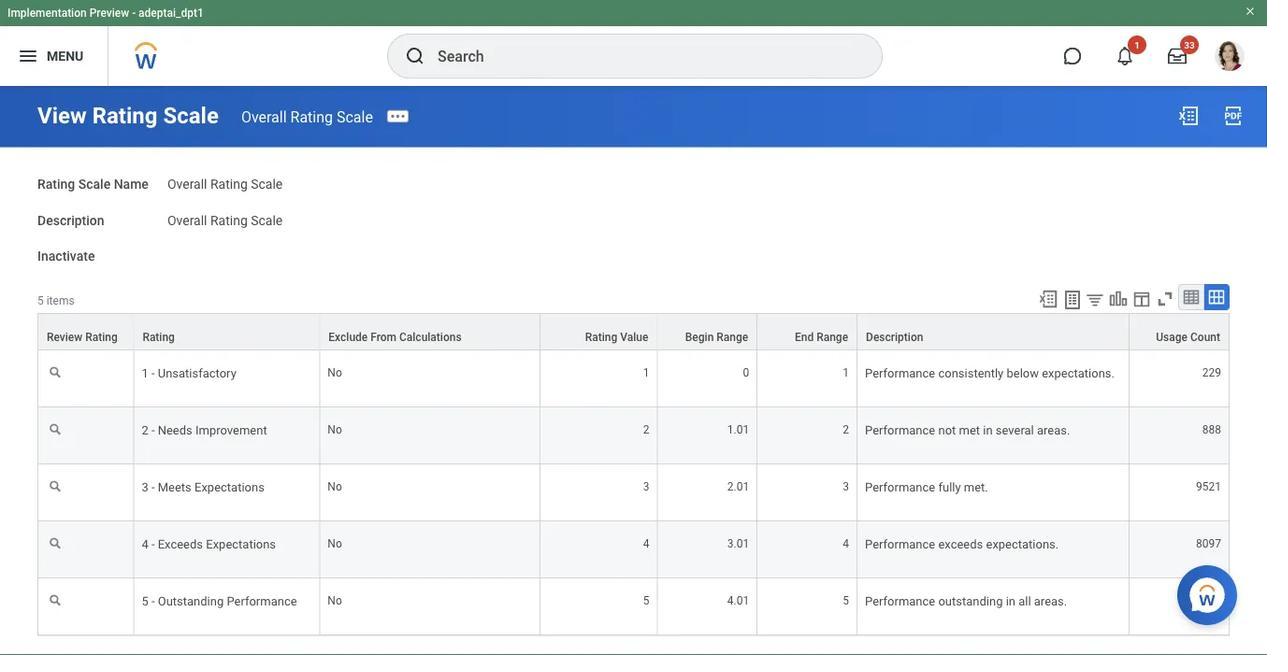 Task type: describe. For each thing, give the bounding box(es) containing it.
begin
[[686, 331, 714, 344]]

1.01
[[728, 424, 750, 437]]

exclude
[[329, 331, 368, 344]]

Search Workday  search field
[[438, 36, 844, 77]]

3 2 from the left
[[843, 424, 850, 437]]

- for 2
[[151, 423, 155, 437]]

description button
[[858, 314, 1129, 350]]

view
[[37, 102, 87, 129]]

exclude from calculations button
[[320, 314, 540, 350]]

performance for performance consistently below expectations.
[[866, 366, 936, 380]]

4 - exceeds expectations
[[142, 537, 276, 551]]

0
[[743, 367, 750, 380]]

0 vertical spatial expectations.
[[1042, 366, 1115, 380]]

performance for performance exceeds expectations.
[[866, 537, 936, 551]]

1 vertical spatial areas.
[[1035, 594, 1068, 608]]

row containing review rating
[[37, 313, 1230, 351]]

implementation
[[7, 7, 87, 20]]

exceeds
[[158, 537, 203, 551]]

- for 5
[[151, 594, 155, 608]]

performance outstanding in all areas.
[[866, 594, 1068, 608]]

value
[[621, 331, 649, 344]]

2 3 from the left
[[643, 481, 650, 494]]

expectations for 4 - exceeds expectations
[[206, 537, 276, 551]]

review rating
[[47, 331, 118, 344]]

overall rating scale for description
[[167, 213, 283, 228]]

row containing 1 - unsatisfactory
[[37, 351, 1230, 408]]

rating scale name
[[37, 176, 149, 192]]

calculations
[[399, 331, 462, 344]]

1 vertical spatial expectations.
[[987, 537, 1059, 551]]

scale for overall rating scale link
[[337, 108, 373, 126]]

fully
[[939, 480, 961, 494]]

consistently
[[939, 366, 1004, 380]]

toolbar inside view rating scale main content
[[1030, 284, 1230, 313]]

name
[[114, 176, 149, 192]]

performance for performance outstanding in all areas.
[[866, 594, 936, 608]]

1 4 from the left
[[142, 537, 148, 551]]

several
[[996, 423, 1035, 437]]

0 horizontal spatial description
[[37, 213, 104, 228]]

5 items
[[37, 295, 74, 308]]

1 inside button
[[1135, 39, 1140, 51]]

performance right outstanding
[[227, 594, 297, 608]]

9521
[[1197, 481, 1222, 494]]

menu button
[[0, 26, 108, 86]]

0 vertical spatial areas.
[[1038, 423, 1071, 437]]

rating value button
[[541, 314, 657, 350]]

below
[[1007, 366, 1039, 380]]

3 3 from the left
[[843, 481, 850, 494]]

overall rating scale for rating scale name
[[167, 176, 283, 192]]

click to view/edit grid preferences image
[[1132, 289, 1153, 309]]

no for 2 - needs improvement
[[328, 424, 342, 437]]

view rating scale main content
[[0, 86, 1268, 654]]

performance consistently below expectations.
[[866, 366, 1115, 380]]

needs
[[158, 423, 193, 437]]

- for 3
[[151, 480, 155, 494]]

fullscreen image
[[1155, 289, 1176, 309]]

not
[[939, 423, 956, 437]]

begin range button
[[658, 314, 757, 350]]

1 down the end range
[[843, 367, 850, 380]]

menu
[[47, 48, 83, 64]]

229
[[1203, 367, 1222, 380]]

expectations for 3 - meets expectations
[[195, 480, 265, 494]]

scale for rating scale name element
[[251, 176, 283, 192]]

expand/collapse chart image
[[1109, 289, 1129, 309]]

no for 3 - meets expectations
[[328, 481, 342, 494]]

export to excel image for "export to worksheets" 'icon'
[[1039, 289, 1059, 309]]

implementation preview -   adeptai_dpt1
[[7, 7, 204, 20]]

scale for description element
[[251, 213, 283, 228]]

improvement
[[196, 423, 267, 437]]

2.01
[[728, 481, 750, 494]]

performance for performance fully met.
[[866, 480, 936, 494]]

expand table image
[[1208, 288, 1227, 307]]

close environment banner image
[[1245, 6, 1257, 17]]

no for 4 - exceeds expectations
[[328, 538, 342, 551]]

3 - meets expectations
[[142, 480, 265, 494]]

rating value
[[585, 331, 649, 344]]

end range
[[795, 331, 849, 344]]

4.01
[[728, 595, 750, 608]]

exclude from calculations
[[329, 331, 462, 344]]

profile logan mcneil image
[[1215, 41, 1245, 75]]

select to filter grid data image
[[1085, 290, 1106, 309]]

1 button
[[1105, 36, 1147, 77]]

33
[[1185, 39, 1195, 51]]

review
[[47, 331, 83, 344]]

performance for performance not met in several areas.
[[866, 423, 936, 437]]

performance not met in several areas.
[[866, 423, 1071, 437]]

1 down value
[[643, 367, 650, 380]]

usage
[[1157, 331, 1188, 344]]



Task type: locate. For each thing, give the bounding box(es) containing it.
1 left unsatisfactory
[[142, 366, 148, 380]]

notifications large image
[[1116, 47, 1135, 65]]

review rating button
[[38, 314, 133, 350]]

performance left not
[[866, 423, 936, 437]]

items
[[47, 295, 74, 308]]

rating
[[92, 102, 158, 129], [291, 108, 333, 126], [37, 176, 75, 192], [210, 176, 248, 192], [210, 213, 248, 228], [85, 331, 118, 344], [143, 331, 175, 344], [585, 331, 618, 344]]

expectations.
[[1042, 366, 1115, 380], [987, 537, 1059, 551]]

scale
[[163, 102, 219, 129], [337, 108, 373, 126], [78, 176, 111, 192], [251, 176, 283, 192], [251, 213, 283, 228]]

exceeds
[[939, 537, 984, 551]]

3 left meets
[[142, 480, 148, 494]]

table image
[[1183, 288, 1201, 307]]

export to excel image left view printable version (pdf) image
[[1178, 105, 1200, 127]]

2 4 from the left
[[643, 538, 650, 551]]

export to worksheets image
[[1062, 289, 1084, 311]]

3 4 from the left
[[843, 538, 850, 551]]

usage count
[[1157, 331, 1221, 344]]

all
[[1019, 594, 1032, 608]]

0 horizontal spatial 4
[[142, 537, 148, 551]]

range right end
[[817, 331, 849, 344]]

1 horizontal spatial description
[[866, 331, 924, 344]]

- for 4
[[151, 537, 155, 551]]

1 vertical spatial export to excel image
[[1039, 289, 1059, 309]]

3 left performance fully met.
[[843, 481, 850, 494]]

-
[[132, 7, 136, 20], [151, 366, 155, 380], [151, 423, 155, 437], [151, 480, 155, 494], [151, 537, 155, 551], [151, 594, 155, 608]]

4 row from the top
[[37, 465, 1230, 522]]

usage count button
[[1130, 314, 1229, 350]]

1 horizontal spatial range
[[817, 331, 849, 344]]

overall for description
[[167, 213, 207, 228]]

888
[[1203, 424, 1222, 437]]

1
[[1135, 39, 1140, 51], [142, 366, 148, 380], [643, 367, 650, 380], [843, 367, 850, 380]]

1 row from the top
[[37, 313, 1230, 351]]

0 vertical spatial export to excel image
[[1178, 105, 1200, 127]]

5 - outstanding performance
[[142, 594, 297, 608]]

performance left outstanding
[[866, 594, 936, 608]]

export to excel image for view printable version (pdf) image
[[1178, 105, 1200, 127]]

expectations. right below on the bottom right
[[1042, 366, 1115, 380]]

5
[[37, 295, 44, 308], [142, 594, 148, 608], [643, 595, 650, 608], [843, 595, 850, 608]]

view rating scale
[[37, 102, 219, 129]]

overall inside rating scale name element
[[167, 176, 207, 192]]

areas.
[[1038, 423, 1071, 437], [1035, 594, 1068, 608]]

rating button
[[134, 314, 319, 350]]

5 no from the top
[[328, 595, 342, 608]]

expectations. up all
[[987, 537, 1059, 551]]

0 vertical spatial in
[[984, 423, 993, 437]]

preview
[[90, 7, 129, 20]]

2 horizontal spatial 3
[[843, 481, 850, 494]]

- left 'exceeds'
[[151, 537, 155, 551]]

end range button
[[758, 314, 857, 350]]

no
[[328, 367, 342, 380], [328, 424, 342, 437], [328, 481, 342, 494], [328, 538, 342, 551], [328, 595, 342, 608]]

performance left consistently
[[866, 366, 936, 380]]

rating scale name element
[[167, 165, 283, 193]]

expectations right 'exceeds'
[[206, 537, 276, 551]]

inactivate
[[37, 249, 95, 264]]

in
[[984, 423, 993, 437], [1006, 594, 1016, 608]]

overall down rating scale name element
[[167, 213, 207, 228]]

5 row from the top
[[37, 522, 1230, 579]]

overall up description element
[[167, 176, 207, 192]]

2 horizontal spatial 4
[[843, 538, 850, 551]]

0 vertical spatial expectations
[[195, 480, 265, 494]]

1 no from the top
[[328, 367, 342, 380]]

export to excel image left "export to worksheets" 'icon'
[[1039, 289, 1059, 309]]

0 vertical spatial overall
[[241, 108, 287, 126]]

scale inside rating scale name element
[[251, 176, 283, 192]]

0 horizontal spatial range
[[717, 331, 749, 344]]

description element
[[167, 201, 283, 229]]

overall rating scale
[[241, 108, 373, 126], [167, 176, 283, 192], [167, 213, 283, 228]]

- left unsatisfactory
[[151, 366, 155, 380]]

1 vertical spatial overall rating scale
[[167, 176, 283, 192]]

33 button
[[1157, 36, 1199, 77]]

in right met
[[984, 423, 993, 437]]

row containing 2 - needs improvement
[[37, 408, 1230, 465]]

overall
[[241, 108, 287, 126], [167, 176, 207, 192], [167, 213, 207, 228]]

1 - unsatisfactory
[[142, 366, 237, 380]]

range right begin on the bottom of page
[[717, 331, 749, 344]]

count
[[1191, 331, 1221, 344]]

description up inactivate
[[37, 213, 104, 228]]

performance exceeds expectations.
[[866, 537, 1059, 551]]

0 vertical spatial description
[[37, 213, 104, 228]]

- left outstanding
[[151, 594, 155, 608]]

performance
[[866, 366, 936, 380], [866, 423, 936, 437], [866, 480, 936, 494], [866, 537, 936, 551], [227, 594, 297, 608], [866, 594, 936, 608]]

1 horizontal spatial 3
[[643, 481, 650, 494]]

performance left exceeds
[[866, 537, 936, 551]]

- right 'preview' in the left top of the page
[[132, 7, 136, 20]]

3
[[142, 480, 148, 494], [643, 481, 650, 494], [843, 481, 850, 494]]

- left meets
[[151, 480, 155, 494]]

range for begin range
[[717, 331, 749, 344]]

2 range from the left
[[817, 331, 849, 344]]

2
[[142, 423, 148, 437], [643, 424, 650, 437], [843, 424, 850, 437]]

view printable version (pdf) image
[[1223, 105, 1245, 127]]

areas. right several
[[1038, 423, 1071, 437]]

3 left 2.01
[[643, 481, 650, 494]]

- for 1
[[151, 366, 155, 380]]

2 no from the top
[[328, 424, 342, 437]]

6 row from the top
[[37, 579, 1230, 636]]

1 horizontal spatial in
[[1006, 594, 1016, 608]]

end
[[795, 331, 814, 344]]

1 horizontal spatial export to excel image
[[1178, 105, 1200, 127]]

2 vertical spatial overall
[[167, 213, 207, 228]]

outstanding
[[158, 594, 224, 608]]

1 vertical spatial in
[[1006, 594, 1016, 608]]

justify image
[[17, 45, 39, 67]]

2 horizontal spatial 2
[[843, 424, 850, 437]]

unsatisfactory
[[158, 366, 237, 380]]

overall up rating scale name element
[[241, 108, 287, 126]]

range for end range
[[817, 331, 849, 344]]

meets
[[158, 480, 192, 494]]

in left all
[[1006, 594, 1016, 608]]

met
[[959, 423, 981, 437]]

1 vertical spatial expectations
[[206, 537, 276, 551]]

0 horizontal spatial 2
[[142, 423, 148, 437]]

toolbar
[[1030, 284, 1230, 313]]

4
[[142, 537, 148, 551], [643, 538, 650, 551], [843, 538, 850, 551]]

row containing 5 - outstanding performance
[[37, 579, 1230, 636]]

areas. right all
[[1035, 594, 1068, 608]]

1 horizontal spatial 2
[[643, 424, 650, 437]]

from
[[371, 331, 397, 344]]

8097
[[1197, 538, 1222, 551]]

description
[[37, 213, 104, 228], [866, 331, 924, 344]]

overall for rating scale name
[[167, 176, 207, 192]]

row
[[37, 313, 1230, 351], [37, 351, 1230, 408], [37, 408, 1230, 465], [37, 465, 1230, 522], [37, 522, 1230, 579], [37, 579, 1230, 636]]

overall inside description element
[[167, 213, 207, 228]]

3 no from the top
[[328, 481, 342, 494]]

overall rating scale link
[[241, 108, 373, 126]]

- left needs
[[151, 423, 155, 437]]

description inside "popup button"
[[866, 331, 924, 344]]

0 horizontal spatial in
[[984, 423, 993, 437]]

1 2 from the left
[[142, 423, 148, 437]]

no for 1 - unsatisfactory
[[328, 367, 342, 380]]

0 horizontal spatial export to excel image
[[1039, 289, 1059, 309]]

performance left fully
[[866, 480, 936, 494]]

adeptai_dpt1
[[139, 7, 204, 20]]

1 vertical spatial description
[[866, 331, 924, 344]]

1 range from the left
[[717, 331, 749, 344]]

2 row from the top
[[37, 351, 1230, 408]]

1 right notifications large image
[[1135, 39, 1140, 51]]

4 no from the top
[[328, 538, 342, 551]]

3 row from the top
[[37, 408, 1230, 465]]

0 horizontal spatial 3
[[142, 480, 148, 494]]

no for 5 - outstanding performance
[[328, 595, 342, 608]]

expectations
[[195, 480, 265, 494], [206, 537, 276, 551]]

1 horizontal spatial 4
[[643, 538, 650, 551]]

2104
[[1197, 595, 1222, 608]]

2 - needs improvement
[[142, 423, 267, 437]]

0 vertical spatial overall rating scale
[[241, 108, 373, 126]]

met.
[[964, 480, 989, 494]]

row containing 4 - exceeds expectations
[[37, 522, 1230, 579]]

range
[[717, 331, 749, 344], [817, 331, 849, 344]]

3.01
[[728, 538, 750, 551]]

row containing 3 - meets expectations
[[37, 465, 1230, 522]]

2 2 from the left
[[643, 424, 650, 437]]

search image
[[404, 45, 427, 67]]

menu banner
[[0, 0, 1268, 86]]

1 3 from the left
[[142, 480, 148, 494]]

1 vertical spatial overall
[[167, 176, 207, 192]]

2 vertical spatial overall rating scale
[[167, 213, 283, 228]]

scale inside description element
[[251, 213, 283, 228]]

begin range
[[686, 331, 749, 344]]

performance fully met.
[[866, 480, 989, 494]]

inbox large image
[[1169, 47, 1187, 65]]

description right the end range
[[866, 331, 924, 344]]

export to excel image
[[1178, 105, 1200, 127], [1039, 289, 1059, 309]]

expectations right meets
[[195, 480, 265, 494]]

- inside menu banner
[[132, 7, 136, 20]]

outstanding
[[939, 594, 1003, 608]]

rating inside description element
[[210, 213, 248, 228]]



Task type: vqa. For each thing, say whether or not it's contained in the screenshot.


